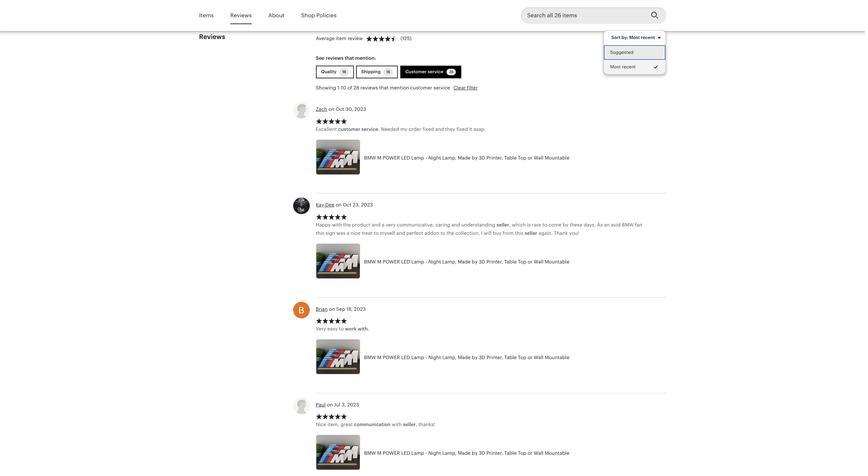 Task type: vqa. For each thing, say whether or not it's contained in the screenshot.


Task type: describe. For each thing, give the bounding box(es) containing it.
shop policies link
[[301, 8, 337, 24]]

very
[[386, 222, 396, 228]]

, which is rare to come by these days. as an avid bmw fan this sign was a nice treat to myself and perfect addon to the collection. i will buy from this
[[316, 222, 643, 236]]

power for .
[[383, 355, 400, 361]]

sort
[[612, 35, 621, 40]]

kay dee link
[[316, 202, 335, 208]]

about
[[269, 12, 285, 19]]

power for , which is rare to come by these days. as an avid bmw fan this sign was a nice treat to myself and perfect addon to the collection. i will buy from this
[[383, 259, 400, 265]]

suggested
[[611, 50, 634, 55]]

mountable for with
[[545, 451, 570, 456]]

lamp, for seller
[[443, 259, 457, 265]]

item
[[336, 35, 347, 41]]

shipping
[[362, 69, 382, 74]]

see
[[316, 55, 325, 61]]

led for . needed my order fixed and they fixed it asap.
[[402, 155, 410, 161]]

led for , which is rare to come by these days. as an avid bmw fan this sign was a nice treat to myself and perfect addon to the collection. i will buy from this
[[402, 259, 410, 265]]

fan
[[636, 222, 643, 228]]

1 vertical spatial oct
[[343, 202, 352, 208]]

paul link
[[316, 402, 326, 408]]

sort by: most recent button
[[607, 30, 669, 45]]

seller again. thank you!
[[525, 230, 580, 236]]

which
[[512, 222, 526, 228]]

items
[[199, 12, 214, 19]]

to right easy
[[339, 326, 344, 332]]

2023 right 23,
[[361, 202, 373, 208]]

, inside , which is rare to come by these days. as an avid bmw fan this sign was a nice treat to myself and perfect addon to the collection. i will buy from this
[[510, 222, 511, 228]]

treat
[[362, 230, 373, 236]]

shop
[[301, 12, 315, 19]]

2023 for brian on sep 18, 2023
[[354, 306, 366, 312]]

or for . needed my order fixed and they fixed it asap.
[[528, 155, 533, 161]]

0 horizontal spatial reviews
[[326, 55, 344, 61]]

will
[[484, 230, 492, 236]]

average item review
[[316, 35, 363, 41]]

- for customer service
[[426, 155, 427, 161]]

2 this from the left
[[515, 230, 524, 236]]

most inside sort by: most recent popup button
[[630, 35, 640, 40]]

sep
[[336, 306, 345, 312]]

quality
[[321, 69, 338, 74]]

days.
[[584, 222, 596, 228]]

by for with
[[472, 451, 478, 456]]

review
[[348, 35, 363, 41]]

2 vertical spatial service
[[362, 126, 379, 132]]

buy
[[493, 230, 502, 236]]

is
[[528, 222, 531, 228]]

excellent
[[316, 126, 337, 132]]

on for oct
[[329, 106, 335, 112]]

on for jul
[[327, 402, 333, 408]]

printer, for work with
[[487, 355, 503, 361]]

see reviews that mention:
[[316, 55, 376, 61]]

m for with
[[378, 451, 382, 456]]

paul on jul 3, 2023
[[316, 402, 359, 408]]

zach link
[[316, 106, 327, 112]]

Search all 26 items text field
[[521, 7, 646, 24]]

about link
[[269, 8, 285, 24]]

happy
[[316, 222, 331, 228]]

night for customer service
[[429, 155, 441, 161]]

these
[[570, 222, 583, 228]]

was
[[337, 230, 346, 236]]

bmw m power led lamp - night lamp, made by 3d printer, table top or wall mountable link for communication
[[316, 435, 589, 471]]

0 vertical spatial with
[[332, 222, 342, 228]]

thank
[[554, 230, 568, 236]]

top for , which is rare to come by these days. as an avid bmw fan this sign was a nice treat to myself and perfect addon to the collection. i will buy from this
[[518, 259, 527, 265]]

wall for . needed my order fixed and they fixed it asap.
[[534, 155, 544, 161]]

paul
[[316, 402, 326, 408]]

1 this from the left
[[316, 230, 324, 236]]

zach
[[316, 106, 327, 112]]

mention:
[[355, 55, 376, 61]]

by for . needed my order fixed and they fixed it asap.
[[472, 155, 478, 161]]

excellent customer service . needed my order fixed and they fixed it asap.
[[316, 126, 486, 132]]

1 vertical spatial 28
[[354, 85, 359, 91]]

customer service
[[406, 69, 445, 74]]

showing
[[316, 85, 336, 91]]

printer, for communication
[[487, 451, 503, 456]]

most inside most recent button
[[611, 64, 621, 69]]

m for .
[[378, 355, 382, 361]]

top for . needed my order fixed and they fixed it asap.
[[518, 155, 527, 161]]

item,
[[328, 422, 340, 428]]

asap.
[[474, 126, 486, 132]]

policies
[[317, 12, 337, 19]]

brian
[[316, 306, 328, 312]]

bmw for .
[[364, 355, 376, 361]]

or for .
[[528, 355, 533, 361]]

average
[[316, 35, 335, 41]]

table for , which is rare to come by these days. as an avid bmw fan this sign was a nice treat to myself and perfect addon to the collection. i will buy from this
[[505, 259, 517, 265]]

clear filter link
[[454, 85, 478, 91]]

lamp for customer service
[[412, 155, 425, 161]]

bmw m power led lamp - night lamp, made by 3d printer, table top or wall mountable link for customer service
[[316, 140, 589, 177]]

- for work with
[[426, 355, 427, 361]]

lamp, for customer service
[[443, 155, 457, 161]]

nice
[[351, 230, 361, 236]]

night for work with
[[429, 355, 441, 361]]

shop policies
[[301, 12, 337, 19]]

night for seller
[[429, 259, 441, 265]]

30,
[[346, 106, 353, 112]]

by:
[[622, 35, 629, 40]]

very
[[316, 326, 326, 332]]

led for with
[[402, 451, 410, 456]]

led for .
[[402, 355, 410, 361]]

my
[[401, 126, 408, 132]]

filter
[[467, 85, 478, 91]]

1 vertical spatial customer
[[338, 126, 361, 132]]

you!
[[570, 230, 580, 236]]

kay dee on oct 23, 2023
[[316, 202, 373, 208]]

2 fixed from the left
[[457, 126, 468, 132]]

power for . needed my order fixed and they fixed it asap.
[[383, 155, 400, 161]]

lamp, for communication
[[443, 451, 457, 456]]

to right rare
[[543, 222, 548, 228]]

they
[[446, 126, 456, 132]]

0 vertical spatial customer
[[411, 85, 433, 91]]

sort by: most recent
[[612, 35, 655, 40]]

top for .
[[518, 355, 527, 361]]

- for communication
[[426, 451, 427, 456]]

18,
[[347, 306, 353, 312]]

most recent
[[611, 64, 636, 69]]

brian link
[[316, 306, 328, 312]]

avid
[[612, 222, 621, 228]]

nice item, great communication with seller , thanks!
[[316, 422, 435, 428]]

0 vertical spatial .
[[379, 126, 380, 132]]

order
[[409, 126, 422, 132]]

wall for with
[[534, 451, 544, 456]]

0 horizontal spatial seller
[[403, 422, 416, 428]]



Task type: locate. For each thing, give the bounding box(es) containing it.
lamp
[[412, 155, 425, 161], [412, 259, 425, 265], [412, 355, 425, 361], [412, 451, 425, 456]]

1-
[[338, 85, 341, 91]]

a inside , which is rare to come by these days. as an avid bmw fan this sign was a nice treat to myself and perfect addon to the collection. i will buy from this
[[347, 230, 350, 236]]

fixed left it
[[457, 126, 468, 132]]

1 night from the top
[[429, 155, 441, 161]]

reviews right see
[[326, 55, 344, 61]]

to right "treat"
[[374, 230, 379, 236]]

seller up 'from'
[[497, 222, 510, 228]]

lamp for seller
[[412, 259, 425, 265]]

2023 right the 3,
[[348, 402, 359, 408]]

0 horizontal spatial the
[[344, 222, 351, 228]]

0 horizontal spatial reviews
[[199, 33, 225, 40]]

rare
[[532, 222, 542, 228]]

0 vertical spatial reviews
[[231, 12, 252, 19]]

of
[[348, 85, 352, 91]]

bmw m power led lamp - night lamp, made by 3d printer, table top or wall mountable for seller
[[364, 259, 570, 265]]

4 wall from the top
[[534, 451, 544, 456]]

collection.
[[456, 230, 480, 236]]

0 horizontal spatial customer
[[338, 126, 361, 132]]

bmw for with
[[364, 451, 376, 456]]

1 power from the top
[[383, 155, 400, 161]]

0 vertical spatial most
[[630, 35, 640, 40]]

0 vertical spatial reviews
[[326, 55, 344, 61]]

23,
[[353, 202, 360, 208]]

brian on sep 18, 2023
[[316, 306, 366, 312]]

1 horizontal spatial seller
[[497, 222, 510, 228]]

the up "was"
[[344, 222, 351, 228]]

great
[[341, 422, 353, 428]]

with right 'communication'
[[392, 422, 402, 428]]

understanding
[[462, 222, 496, 228]]

3d
[[479, 155, 486, 161], [479, 259, 486, 265], [479, 355, 486, 361], [479, 451, 486, 456]]

by
[[472, 155, 478, 161], [563, 222, 569, 228], [472, 259, 478, 265], [472, 355, 478, 361], [472, 451, 478, 456]]

4 bmw m power led lamp - night lamp, made by 3d printer, table top or wall mountable from the top
[[364, 451, 570, 456]]

19
[[342, 70, 346, 74]]

3 table from the top
[[505, 355, 517, 361]]

reviews link
[[231, 8, 252, 24]]

2 lamp from the top
[[412, 259, 425, 265]]

1 vertical spatial most
[[611, 64, 621, 69]]

by for , which is rare to come by these days. as an avid bmw fan this sign was a nice treat to myself and perfect addon to the collection. i will buy from this
[[472, 259, 478, 265]]

2 vertical spatial with
[[392, 422, 402, 428]]

on left sep
[[329, 306, 335, 312]]

customer down customer service
[[411, 85, 433, 91]]

recent up 'suggested' button
[[641, 35, 655, 40]]

bmw inside , which is rare to come by these days. as an avid bmw fan this sign was a nice treat to myself and perfect addon to the collection. i will buy from this
[[622, 222, 634, 228]]

2023 right 18,
[[354, 306, 366, 312]]

4 lamp, from the top
[[443, 451, 457, 456]]

seller
[[497, 222, 510, 228], [525, 230, 538, 236], [403, 422, 416, 428]]

communicative,
[[397, 222, 435, 228]]

3d for seller
[[479, 259, 486, 265]]

10
[[341, 85, 346, 91]]

customer
[[406, 69, 427, 74]]

3d for customer service
[[479, 155, 486, 161]]

0 vertical spatial 28
[[449, 70, 454, 74]]

3 led from the top
[[402, 355, 410, 361]]

a left very
[[382, 222, 385, 228]]

0 horizontal spatial with
[[332, 222, 342, 228]]

clear
[[454, 85, 466, 91]]

table for with
[[505, 451, 517, 456]]

made for customer service
[[458, 155, 471, 161]]

jul
[[334, 402, 341, 408]]

reviews down shipping
[[361, 85, 378, 91]]

by for .
[[472, 355, 478, 361]]

on right zach
[[329, 106, 335, 112]]

1 made from the top
[[458, 155, 471, 161]]

made for seller
[[458, 259, 471, 265]]

bmw m power led lamp - night lamp, made by 3d printer, table top or wall mountable for communication
[[364, 451, 570, 456]]

zach on oct 30, 2023
[[316, 106, 366, 112]]

product
[[352, 222, 371, 228]]

lamp, for work with
[[443, 355, 457, 361]]

sign
[[326, 230, 335, 236]]

1 horizontal spatial recent
[[641, 35, 655, 40]]

menu containing suggested
[[604, 30, 667, 75]]

2 mountable from the top
[[545, 259, 570, 265]]

recent inside popup button
[[641, 35, 655, 40]]

1 3d from the top
[[479, 155, 486, 161]]

0 vertical spatial seller
[[497, 222, 510, 228]]

that up '19'
[[345, 55, 354, 61]]

suggested button
[[605, 45, 666, 60]]

2023
[[355, 106, 366, 112], [361, 202, 373, 208], [354, 306, 366, 312], [348, 402, 359, 408]]

kay
[[316, 202, 324, 208]]

2 - from the top
[[426, 259, 427, 265]]

1 horizontal spatial customer
[[411, 85, 433, 91]]

or for with
[[528, 451, 533, 456]]

4 or from the top
[[528, 451, 533, 456]]

1 horizontal spatial fixed
[[457, 126, 468, 132]]

service left clear
[[434, 85, 451, 91]]

3 lamp from the top
[[412, 355, 425, 361]]

0 horizontal spatial ,
[[416, 422, 417, 428]]

printer, for seller
[[487, 259, 503, 265]]

0 horizontal spatial most
[[611, 64, 621, 69]]

this down happy
[[316, 230, 324, 236]]

seller down is
[[525, 230, 538, 236]]

1 vertical spatial recent
[[623, 64, 636, 69]]

4 led from the top
[[402, 451, 410, 456]]

bmw m power led lamp - night lamp, made by 3d printer, table top or wall mountable for customer service
[[364, 155, 570, 161]]

wall
[[534, 155, 544, 161], [534, 259, 544, 265], [534, 355, 544, 361], [534, 451, 544, 456]]

(125)
[[401, 35, 412, 41]]

0 vertical spatial oct
[[336, 106, 345, 112]]

1 table from the top
[[505, 155, 517, 161]]

1 horizontal spatial 28
[[449, 70, 454, 74]]

or
[[528, 155, 533, 161], [528, 259, 533, 265], [528, 355, 533, 361], [528, 451, 533, 456]]

table
[[505, 155, 517, 161], [505, 259, 517, 265], [505, 355, 517, 361], [505, 451, 517, 456]]

1 vertical spatial with
[[358, 326, 368, 332]]

1 printer, from the top
[[487, 155, 503, 161]]

1 bmw m power led lamp - night lamp, made by 3d printer, table top or wall mountable link from the top
[[316, 140, 589, 177]]

m for . needed my order fixed and they fixed it asap.
[[378, 155, 382, 161]]

28 right of
[[354, 85, 359, 91]]

1 lamp, from the top
[[443, 155, 457, 161]]

2 or from the top
[[528, 259, 533, 265]]

1 vertical spatial ,
[[416, 422, 417, 428]]

1 vertical spatial .
[[368, 326, 369, 332]]

and up "treat"
[[372, 222, 381, 228]]

items link
[[199, 8, 214, 24]]

with right work
[[358, 326, 368, 332]]

3 wall from the top
[[534, 355, 544, 361]]

mountable
[[545, 155, 570, 161], [545, 259, 570, 265], [545, 355, 570, 361], [545, 451, 570, 456]]

on left jul
[[327, 402, 333, 408]]

1 wall from the top
[[534, 155, 544, 161]]

0 horizontal spatial .
[[368, 326, 369, 332]]

1 horizontal spatial with
[[358, 326, 368, 332]]

oct left 30,
[[336, 106, 345, 112]]

2 wall from the top
[[534, 259, 544, 265]]

night for communication
[[429, 451, 441, 456]]

wall for , which is rare to come by these days. as an avid bmw fan this sign was a nice treat to myself and perfect addon to the collection. i will buy from this
[[534, 259, 544, 265]]

fixed right order
[[423, 126, 434, 132]]

table for . needed my order fixed and they fixed it asap.
[[505, 155, 517, 161]]

bmw m power led lamp - night lamp, made by 3d printer, table top or wall mountable link for seller
[[316, 244, 589, 281]]

0 vertical spatial service
[[428, 69, 444, 74]]

mountable for . needed my order fixed and they fixed it asap.
[[545, 155, 570, 161]]

with for to
[[358, 326, 368, 332]]

2 lamp, from the top
[[443, 259, 457, 265]]

1 mountable from the top
[[545, 155, 570, 161]]

and right caring
[[452, 222, 461, 228]]

myself
[[380, 230, 395, 236]]

1 horizontal spatial that
[[380, 85, 389, 91]]

an
[[605, 222, 610, 228]]

a right "was"
[[347, 230, 350, 236]]

1 bmw m power led lamp - night lamp, made by 3d printer, table top or wall mountable from the top
[[364, 155, 570, 161]]

3 bmw m power led lamp - night lamp, made by 3d printer, table top or wall mountable link from the top
[[316, 339, 589, 377]]

. left needed
[[379, 126, 380, 132]]

work
[[345, 326, 357, 332]]

most down the suggested
[[611, 64, 621, 69]]

as
[[598, 222, 603, 228]]

1 lamp from the top
[[412, 155, 425, 161]]

wall for .
[[534, 355, 544, 361]]

thanks!
[[419, 422, 435, 428]]

that left mention
[[380, 85, 389, 91]]

, left thanks!
[[416, 422, 417, 428]]

and
[[436, 126, 444, 132], [372, 222, 381, 228], [452, 222, 461, 228], [397, 230, 405, 236]]

power for with
[[383, 451, 400, 456]]

2 horizontal spatial with
[[392, 422, 402, 428]]

service left needed
[[362, 126, 379, 132]]

nice
[[316, 422, 327, 428]]

0 horizontal spatial this
[[316, 230, 324, 236]]

made for work with
[[458, 355, 471, 361]]

mountable for .
[[545, 355, 570, 361]]

the
[[344, 222, 351, 228], [447, 230, 454, 236]]

on
[[329, 106, 335, 112], [336, 202, 342, 208], [329, 306, 335, 312], [327, 402, 333, 408]]

lamp,
[[443, 155, 457, 161], [443, 259, 457, 265], [443, 355, 457, 361], [443, 451, 457, 456]]

and inside , which is rare to come by these days. as an avid bmw fan this sign was a nice treat to myself and perfect addon to the collection. i will buy from this
[[397, 230, 405, 236]]

1 horizontal spatial ,
[[510, 222, 511, 228]]

1 horizontal spatial .
[[379, 126, 380, 132]]

, up 'from'
[[510, 222, 511, 228]]

recent down 'suggested' button
[[623, 64, 636, 69]]

bmw m power led lamp - night lamp, made by 3d printer, table top or wall mountable for work with
[[364, 355, 570, 361]]

4 top from the top
[[518, 451, 527, 456]]

0 vertical spatial ,
[[510, 222, 511, 228]]

1 horizontal spatial most
[[630, 35, 640, 40]]

1 horizontal spatial reviews
[[361, 85, 378, 91]]

top for with
[[518, 451, 527, 456]]

3d for work with
[[479, 355, 486, 361]]

1 vertical spatial reviews
[[199, 33, 225, 40]]

4 3d from the top
[[479, 451, 486, 456]]

reviews
[[231, 12, 252, 19], [199, 33, 225, 40]]

1 vertical spatial seller
[[525, 230, 538, 236]]

1 horizontal spatial a
[[382, 222, 385, 228]]

2 led from the top
[[402, 259, 410, 265]]

this
[[316, 230, 324, 236], [515, 230, 524, 236]]

recent
[[641, 35, 655, 40], [623, 64, 636, 69]]

3d for communication
[[479, 451, 486, 456]]

bmw for . needed my order fixed and they fixed it asap.
[[364, 155, 376, 161]]

3 power from the top
[[383, 355, 400, 361]]

3 mountable from the top
[[545, 355, 570, 361]]

customer down 30,
[[338, 126, 361, 132]]

3 bmw m power led lamp - night lamp, made by 3d printer, table top or wall mountable from the top
[[364, 355, 570, 361]]

lamp for work with
[[412, 355, 425, 361]]

showing 1-10 of 28 reviews that mention customer service clear filter
[[316, 85, 478, 91]]

1 vertical spatial reviews
[[361, 85, 378, 91]]

0 vertical spatial recent
[[641, 35, 655, 40]]

service right customer
[[428, 69, 444, 74]]

0 vertical spatial a
[[382, 222, 385, 228]]

16
[[387, 70, 391, 74]]

1 horizontal spatial reviews
[[231, 12, 252, 19]]

4 - from the top
[[426, 451, 427, 456]]

2 vertical spatial seller
[[403, 422, 416, 428]]

0 vertical spatial the
[[344, 222, 351, 228]]

2 bmw m power led lamp - night lamp, made by 3d printer, table top or wall mountable link from the top
[[316, 244, 589, 281]]

recent inside button
[[623, 64, 636, 69]]

needed
[[381, 126, 400, 132]]

4 night from the top
[[429, 451, 441, 456]]

2 printer, from the top
[[487, 259, 503, 265]]

1 vertical spatial the
[[447, 230, 454, 236]]

made for communication
[[458, 451, 471, 456]]

service
[[428, 69, 444, 74], [434, 85, 451, 91], [362, 126, 379, 132]]

bmw m power led lamp - night lamp, made by 3d printer, table top or wall mountable link for work with
[[316, 339, 589, 377]]

table for .
[[505, 355, 517, 361]]

1 vertical spatial a
[[347, 230, 350, 236]]

2 table from the top
[[505, 259, 517, 265]]

2023 for zach on oct 30, 2023
[[355, 106, 366, 112]]

most
[[630, 35, 640, 40], [611, 64, 621, 69]]

oct
[[336, 106, 345, 112], [343, 202, 352, 208]]

printer, for customer service
[[487, 155, 503, 161]]

3 night from the top
[[429, 355, 441, 361]]

2 top from the top
[[518, 259, 527, 265]]

perfect
[[407, 230, 424, 236]]

addon
[[425, 230, 440, 236]]

2023 right 30,
[[355, 106, 366, 112]]

3 3d from the top
[[479, 355, 486, 361]]

4 lamp from the top
[[412, 451, 425, 456]]

i
[[481, 230, 483, 236]]

1 top from the top
[[518, 155, 527, 161]]

1 led from the top
[[402, 155, 410, 161]]

2 power from the top
[[383, 259, 400, 265]]

come
[[549, 222, 562, 228]]

1 - from the top
[[426, 155, 427, 161]]

bmw m power led lamp - night lamp, made by 3d printer, table top or wall mountable link
[[316, 140, 589, 177], [316, 244, 589, 281], [316, 339, 589, 377], [316, 435, 589, 471]]

0 vertical spatial that
[[345, 55, 354, 61]]

3 made from the top
[[458, 355, 471, 361]]

a
[[382, 222, 385, 228], [347, 230, 350, 236]]

happy with the product and a very communicative, caring and understanding seller
[[316, 222, 510, 228]]

or for , which is rare to come by these days. as an avid bmw fan this sign was a nice treat to myself and perfect addon to the collection. i will buy from this
[[528, 259, 533, 265]]

with for great
[[392, 422, 402, 428]]

with up "was"
[[332, 222, 342, 228]]

0 horizontal spatial 28
[[354, 85, 359, 91]]

lamp for communication
[[412, 451, 425, 456]]

4 power from the top
[[383, 451, 400, 456]]

4 m from the top
[[378, 451, 382, 456]]

3,
[[342, 402, 346, 408]]

on right dee at left top
[[336, 202, 342, 208]]

3 printer, from the top
[[487, 355, 503, 361]]

2023 for paul on jul 3, 2023
[[348, 402, 359, 408]]

3 lamp, from the top
[[443, 355, 457, 361]]

to down caring
[[441, 230, 446, 236]]

and right myself
[[397, 230, 405, 236]]

3 or from the top
[[528, 355, 533, 361]]

seller left thanks!
[[403, 422, 416, 428]]

3 m from the top
[[378, 355, 382, 361]]

1 m from the top
[[378, 155, 382, 161]]

4 table from the top
[[505, 451, 517, 456]]

the inside , which is rare to come by these days. as an avid bmw fan this sign was a nice treat to myself and perfect addon to the collection. i will buy from this
[[447, 230, 454, 236]]

by inside , which is rare to come by these days. as an avid bmw fan this sign was a nice treat to myself and perfect addon to the collection. i will buy from this
[[563, 222, 569, 228]]

oct left 23,
[[343, 202, 352, 208]]

- for seller
[[426, 259, 427, 265]]

0 horizontal spatial that
[[345, 55, 354, 61]]

4 printer, from the top
[[487, 451, 503, 456]]

0 horizontal spatial fixed
[[423, 126, 434, 132]]

4 mountable from the top
[[545, 451, 570, 456]]

caring
[[436, 222, 451, 228]]

dee
[[326, 202, 335, 208]]

2 bmw m power led lamp - night lamp, made by 3d printer, table top or wall mountable from the top
[[364, 259, 570, 265]]

. right work
[[368, 326, 369, 332]]

most recent button
[[605, 60, 666, 74]]

1 vertical spatial that
[[380, 85, 389, 91]]

and left they
[[436, 126, 444, 132]]

mountable for , which is rare to come by these days. as an avid bmw fan this sign was a nice treat to myself and perfect addon to the collection. i will buy from this
[[545, 259, 570, 265]]

4 bmw m power led lamp - night lamp, made by 3d printer, table top or wall mountable link from the top
[[316, 435, 589, 471]]

28 up clear
[[449, 70, 454, 74]]

bmw for , which is rare to come by these days. as an avid bmw fan this sign was a nice treat to myself and perfect addon to the collection. i will buy from this
[[364, 259, 376, 265]]

again.
[[539, 230, 553, 236]]

1 vertical spatial service
[[434, 85, 451, 91]]

very easy to work with .
[[316, 326, 369, 332]]

that
[[345, 55, 354, 61], [380, 85, 389, 91]]

m for , which is rare to come by these days. as an avid bmw fan this sign was a nice treat to myself and perfect addon to the collection. i will buy from this
[[378, 259, 382, 265]]

menu
[[604, 30, 667, 75]]

3 top from the top
[[518, 355, 527, 361]]

the down caring
[[447, 230, 454, 236]]

1 fixed from the left
[[423, 126, 434, 132]]

2 night from the top
[[429, 259, 441, 265]]

4 made from the top
[[458, 451, 471, 456]]

2 horizontal spatial seller
[[525, 230, 538, 236]]

1 or from the top
[[528, 155, 533, 161]]

on for sep
[[329, 306, 335, 312]]

1 horizontal spatial the
[[447, 230, 454, 236]]

2 made from the top
[[458, 259, 471, 265]]

2 3d from the top
[[479, 259, 486, 265]]

1 horizontal spatial this
[[515, 230, 524, 236]]

most right by:
[[630, 35, 640, 40]]

3 - from the top
[[426, 355, 427, 361]]

communication
[[354, 422, 391, 428]]

this down which
[[515, 230, 524, 236]]

0 horizontal spatial recent
[[623, 64, 636, 69]]

mention
[[390, 85, 409, 91]]

2 m from the top
[[378, 259, 382, 265]]

0 horizontal spatial a
[[347, 230, 350, 236]]



